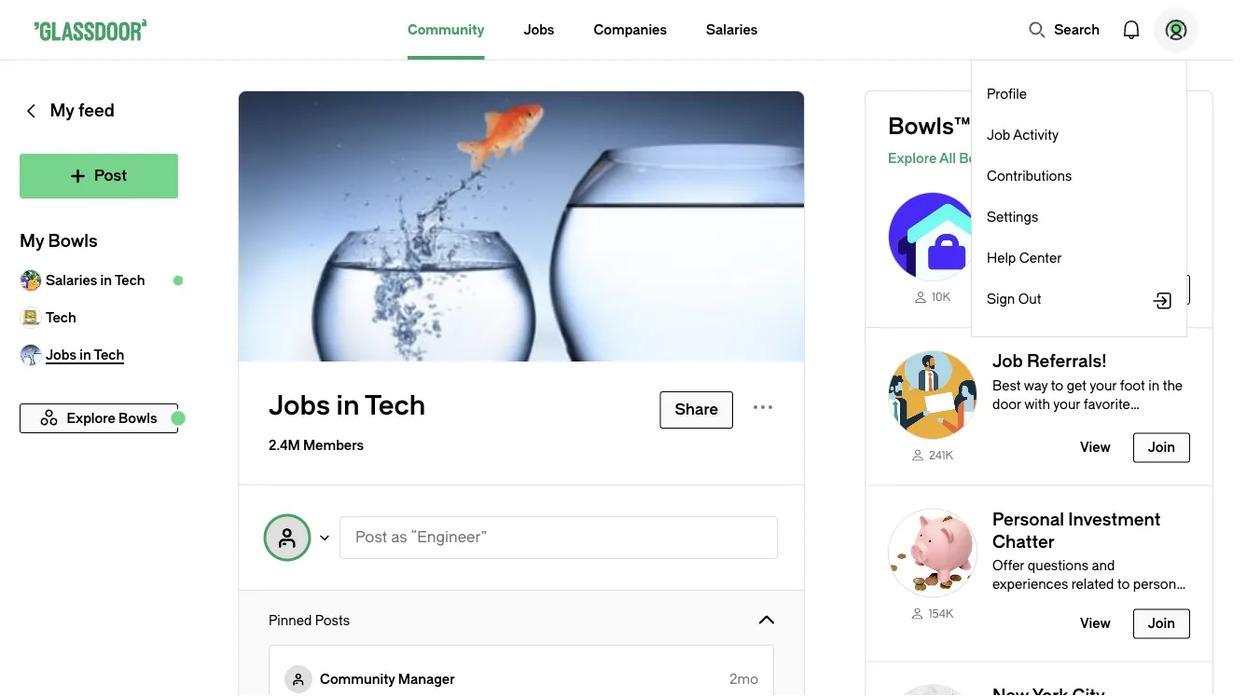 Task type: vqa. For each thing, say whether or not it's contained in the screenshot.
image for bowl related to The Work-Life Bowl
yes



Task type: locate. For each thing, give the bounding box(es) containing it.
bowls right all
[[959, 151, 998, 166]]

0 horizontal spatial jobs
[[269, 391, 330, 422]]

1 horizontal spatial salaries
[[706, 22, 758, 37]]

of
[[1068, 276, 1081, 291]]

my up salaries in tech link
[[20, 232, 44, 251]]

the work-life bowl a bowl for professionals from any industry to come together and discuss the day-to-day happenings of work-life.
[[992, 194, 1178, 291]]

2 image for bowl image from the top
[[888, 351, 978, 440]]

and inside the work-life bowl a bowl for professionals from any industry to come together and discuss the day-to-day happenings of work-life.
[[992, 257, 1016, 272]]

0 horizontal spatial and
[[992, 257, 1016, 272]]

and down experiences
[[1042, 596, 1065, 611]]

0 horizontal spatial community
[[320, 672, 395, 687]]

10k
[[932, 291, 950, 304]]

1 vertical spatial tech
[[46, 310, 76, 326]]

to inside personal investment chatter offer questions and experiences related to personal finance and investments
[[1117, 577, 1130, 593]]

and up the related
[[1092, 559, 1115, 574]]

0 vertical spatial to
[[1070, 238, 1082, 254]]

0 horizontal spatial my
[[20, 232, 44, 251]]

0 horizontal spatial in
[[100, 273, 112, 288]]

jobs up 2.4m
[[269, 391, 330, 422]]

in for jobs
[[336, 391, 360, 422]]

1 horizontal spatial bowls
[[959, 151, 998, 166]]

1 vertical spatial jobs
[[269, 391, 330, 422]]

1 horizontal spatial my
[[50, 101, 74, 121]]

my
[[50, 101, 74, 121], [20, 232, 44, 251]]

pinned
[[269, 613, 312, 629]]

questions
[[1028, 559, 1089, 574]]

for inside the work-life bowl a bowl for professionals from any industry to come together and discuss the day-to-day happenings of work-life.
[[1038, 220, 1055, 235]]

salaries
[[706, 22, 758, 37], [46, 273, 97, 288]]

job for job referrals!
[[992, 352, 1023, 371]]

0 vertical spatial and
[[992, 257, 1016, 272]]

154k link
[[888, 606, 978, 621]]

1 vertical spatial in
[[336, 391, 360, 422]]

0 vertical spatial community
[[408, 22, 484, 37]]

a
[[992, 220, 1002, 235]]

tech for jobs in tech
[[365, 391, 426, 422]]

1 horizontal spatial in
[[336, 391, 360, 422]]

personal
[[992, 510, 1064, 530]]

10k link
[[888, 289, 978, 305]]

job
[[987, 127, 1010, 143], [992, 352, 1023, 371]]

my for my feed
[[50, 101, 74, 121]]

2 horizontal spatial tech
[[365, 391, 426, 422]]

settings
[[987, 209, 1038, 225]]

in
[[100, 273, 112, 288], [336, 391, 360, 422]]

0 vertical spatial tech
[[115, 273, 145, 288]]

settings link
[[987, 208, 1172, 227]]

salaries for salaries in tech
[[46, 273, 97, 288]]

bowl
[[1005, 220, 1034, 235]]

come
[[1086, 238, 1122, 254]]

1 vertical spatial job
[[992, 352, 1023, 371]]

from
[[1145, 220, 1175, 235]]

jobs left companies
[[524, 22, 554, 37]]

241k
[[929, 449, 953, 462]]

to up the
[[1070, 238, 1082, 254]]

0 vertical spatial job
[[987, 127, 1010, 143]]

1 vertical spatial image for bowl image
[[888, 351, 978, 440]]

and
[[992, 257, 1016, 272], [1092, 559, 1115, 574], [1042, 596, 1065, 611]]

in for salaries
[[100, 273, 112, 288]]

tech inside "link"
[[46, 310, 76, 326]]

bowls
[[959, 151, 998, 166], [48, 232, 98, 251]]

0 horizontal spatial to
[[1070, 238, 1082, 254]]

1 horizontal spatial to
[[1117, 577, 1130, 593]]

0 vertical spatial salaries
[[706, 22, 758, 37]]

1 vertical spatial community
[[320, 672, 395, 687]]

0 vertical spatial bowls
[[959, 151, 998, 166]]

related
[[1071, 577, 1114, 593]]

1 image for bowl image from the top
[[888, 192, 978, 282]]

2mo
[[730, 672, 758, 687]]

2.4m members
[[269, 438, 364, 453]]

community
[[408, 22, 484, 37], [320, 672, 395, 687]]

sign out link
[[987, 290, 1152, 309]]

1 horizontal spatial jobs
[[524, 22, 554, 37]]

1 vertical spatial and
[[1092, 559, 1115, 574]]

community right toogle identity image
[[320, 672, 395, 687]]

2 vertical spatial image for bowl image
[[888, 509, 978, 598]]

image for bowl image up 10k link
[[888, 192, 978, 282]]

for
[[976, 114, 1006, 140], [1038, 220, 1055, 235]]

to up investments
[[1117, 577, 1130, 593]]

my left feed
[[50, 101, 74, 121]]

and down any
[[992, 257, 1016, 272]]

my feed link
[[20, 90, 178, 154]]

2 vertical spatial tech
[[365, 391, 426, 422]]

job activity
[[987, 127, 1059, 143]]

1 horizontal spatial tech
[[115, 273, 145, 288]]

0 vertical spatial jobs
[[524, 22, 554, 37]]

image for bowl image for the work-life bowl
[[888, 192, 978, 282]]

1 horizontal spatial community
[[408, 22, 484, 37]]

explore all bowls link
[[888, 147, 1213, 170]]

1 horizontal spatial and
[[1042, 596, 1065, 611]]

in up members
[[336, 391, 360, 422]]

1 vertical spatial for
[[1038, 220, 1055, 235]]

image for bowl image
[[888, 192, 978, 282], [888, 351, 978, 440], [888, 509, 978, 598]]

for down profile
[[976, 114, 1006, 140]]

0 vertical spatial for
[[976, 114, 1006, 140]]

0 vertical spatial in
[[100, 273, 112, 288]]

the
[[992, 194, 1024, 213]]

job left the you
[[987, 127, 1010, 143]]

1 horizontal spatial for
[[1038, 220, 1055, 235]]

salaries for salaries
[[706, 22, 758, 37]]

2.4m
[[269, 438, 300, 453]]

my bowls
[[20, 232, 98, 251]]

jobs
[[524, 22, 554, 37], [269, 391, 330, 422]]

feed
[[78, 101, 115, 121]]

image for bowl image up 241k link
[[888, 351, 978, 440]]

finance
[[992, 596, 1039, 611]]

to inside the work-life bowl a bowl for professionals from any industry to come together and discuss the day-to-day happenings of work-life.
[[1070, 238, 1082, 254]]

discuss
[[1019, 257, 1066, 272]]

0 horizontal spatial salaries
[[46, 273, 97, 288]]

0 horizontal spatial for
[[976, 114, 1006, 140]]

job left referrals!
[[992, 352, 1023, 371]]

my for my bowls
[[20, 232, 44, 251]]

you
[[1010, 114, 1050, 140]]

salaries in tech link
[[20, 262, 178, 299]]

companies
[[594, 22, 667, 37]]

1 vertical spatial my
[[20, 232, 44, 251]]

as
[[391, 529, 407, 547]]

bowls up salaries in tech
[[48, 232, 98, 251]]

together
[[1125, 238, 1178, 254]]

tech
[[115, 273, 145, 288], [46, 310, 76, 326], [365, 391, 426, 422]]

help center link
[[987, 249, 1172, 268]]

community link
[[408, 0, 484, 60]]

image for bowl image up 154k link on the bottom of the page
[[888, 509, 978, 598]]

work-
[[1028, 194, 1077, 213]]

1 vertical spatial to
[[1117, 577, 1130, 593]]

0 vertical spatial image for bowl image
[[888, 192, 978, 282]]

community left jobs link on the left of the page
[[408, 22, 484, 37]]

3 image for bowl image from the top
[[888, 509, 978, 598]]

toogle identity image
[[265, 516, 310, 561]]

1 vertical spatial salaries
[[46, 273, 97, 288]]

profile link
[[987, 85, 1172, 104]]

for up industry
[[1038, 220, 1055, 235]]

community for community
[[408, 22, 484, 37]]

0 vertical spatial my
[[50, 101, 74, 121]]

0 horizontal spatial bowls
[[48, 232, 98, 251]]

profile
[[987, 86, 1027, 102]]

2 horizontal spatial and
[[1092, 559, 1115, 574]]

search
[[1054, 22, 1100, 37]]

center
[[1019, 250, 1062, 266]]

in up tech "link"
[[100, 273, 112, 288]]

0 horizontal spatial tech
[[46, 310, 76, 326]]

to
[[1070, 238, 1082, 254], [1117, 577, 1130, 593]]

members
[[303, 438, 364, 453]]



Task type: describe. For each thing, give the bounding box(es) containing it.
chatter
[[992, 533, 1055, 552]]

out
[[1018, 291, 1041, 307]]

offer
[[992, 559, 1024, 574]]

jobs for jobs
[[524, 22, 554, 37]]

explore all bowls
[[888, 151, 998, 166]]

bowls™ for you
[[888, 114, 1050, 140]]

sign
[[987, 291, 1015, 307]]

post as "engineer"
[[355, 529, 487, 547]]

tech for salaries in tech
[[115, 273, 145, 288]]

contributions
[[987, 168, 1072, 184]]

search button
[[1019, 11, 1109, 49]]

life.
[[1120, 276, 1142, 291]]

referrals!
[[1027, 352, 1107, 371]]

day-
[[1092, 257, 1120, 272]]

job referrals!
[[992, 352, 1107, 371]]

work-
[[1084, 276, 1120, 291]]

personal
[[1133, 577, 1187, 593]]

any
[[992, 238, 1014, 254]]

the
[[1069, 257, 1089, 272]]

2 vertical spatial and
[[1042, 596, 1065, 611]]

community manager
[[320, 672, 455, 687]]

industry
[[1017, 238, 1067, 254]]

investment
[[1068, 510, 1161, 530]]

posts
[[315, 613, 350, 629]]

experiences
[[992, 577, 1068, 593]]

jobs link
[[524, 0, 554, 60]]

pinned posts
[[269, 613, 350, 629]]

toogle identity image
[[284, 666, 312, 694]]

life
[[1077, 194, 1108, 213]]

salaries in tech
[[46, 273, 145, 288]]

salaries link
[[706, 0, 758, 60]]

jobs for jobs in tech
[[269, 391, 330, 422]]

bowl
[[1112, 194, 1152, 213]]

to-
[[1120, 257, 1139, 272]]

professionals
[[1058, 220, 1141, 235]]

image for bowl image for job referrals!
[[888, 351, 978, 440]]

manager
[[398, 672, 455, 687]]

1 vertical spatial bowls
[[48, 232, 98, 251]]

community for community manager
[[320, 672, 395, 687]]

help
[[987, 250, 1016, 266]]

happenings
[[992, 276, 1065, 291]]

activity
[[1013, 127, 1059, 143]]

post
[[355, 529, 387, 547]]

day
[[1139, 257, 1161, 272]]

investments
[[1068, 596, 1144, 611]]

job activity link
[[987, 126, 1172, 145]]

jobs in tech
[[269, 391, 426, 422]]

explore
[[888, 151, 937, 166]]

all
[[939, 151, 956, 166]]

help center
[[987, 250, 1062, 266]]

tech link
[[20, 299, 178, 337]]

post as "engineer" button
[[340, 517, 778, 560]]

job for job activity
[[987, 127, 1010, 143]]

241k link
[[888, 448, 978, 463]]

154k
[[929, 607, 954, 621]]

"engineer"
[[411, 529, 487, 547]]

companies link
[[594, 0, 667, 60]]

my feed
[[50, 101, 115, 121]]

contributions link
[[987, 167, 1172, 186]]

image for bowl image for personal investment chatter
[[888, 509, 978, 598]]

personal investment chatter offer questions and experiences related to personal finance and investments
[[992, 510, 1187, 611]]

sign out
[[987, 291, 1041, 307]]

bowls™
[[888, 114, 970, 140]]



